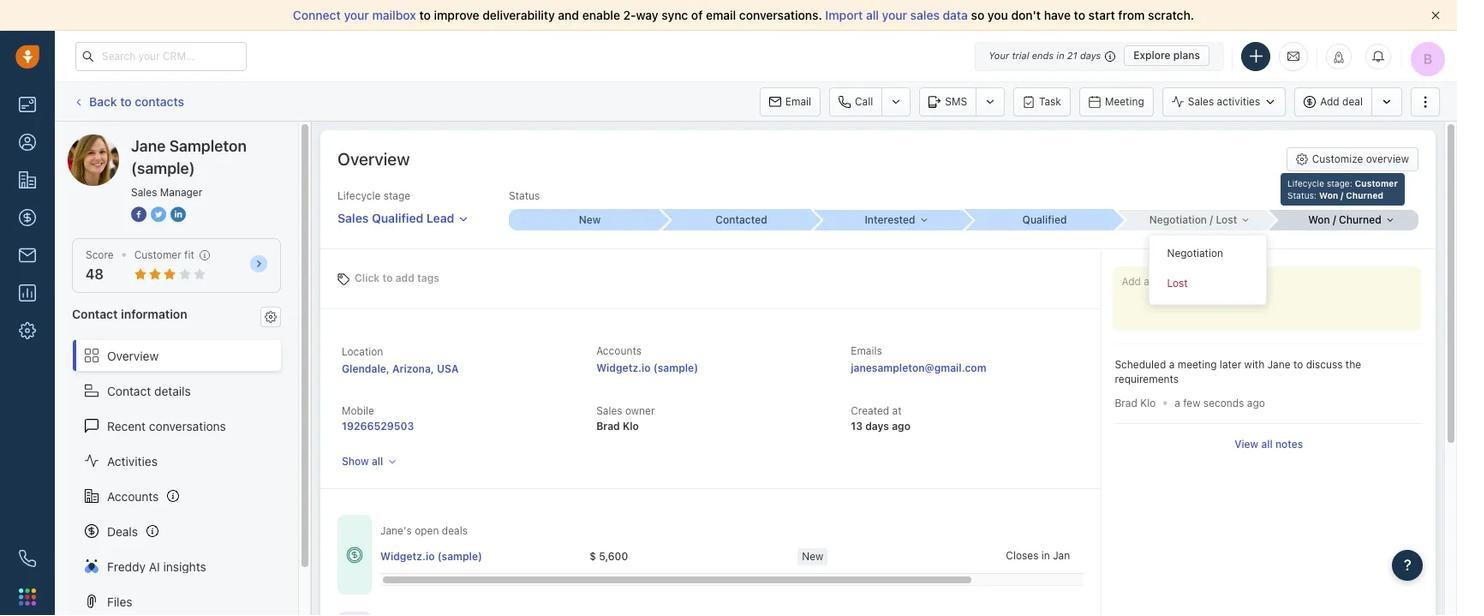 Task type: describe. For each thing, give the bounding box(es) containing it.
location glendale, arizona, usa
[[342, 345, 459, 375]]

call link
[[829, 87, 882, 116]]

to right mailbox
[[419, 8, 431, 22]]

show all
[[342, 455, 383, 468]]

meeting
[[1178, 358, 1217, 371]]

$ 5,600
[[590, 550, 628, 563]]

jane sampleton (sample) sales manager
[[131, 137, 247, 199]]

negotiation for negotiation
[[1167, 246, 1223, 259]]

closes
[[1006, 549, 1039, 562]]

freshworks switcher image
[[19, 588, 36, 605]]

back to contacts
[[89, 94, 184, 109]]

won / churned button
[[1267, 210, 1419, 230]]

back to contacts link
[[72, 88, 185, 115]]

score
[[86, 248, 114, 261]]

deal
[[1343, 95, 1363, 108]]

(sample) for jane sampleton (sample) sales manager
[[131, 159, 195, 177]]

created
[[851, 404, 889, 417]]

linkedin circled image
[[170, 206, 186, 224]]

phone element
[[10, 541, 45, 576]]

widgetz.io inside row
[[380, 550, 435, 563]]

your
[[989, 50, 1009, 61]]

0 vertical spatial in
[[1057, 50, 1065, 61]]

add deal
[[1320, 95, 1363, 108]]

improve
[[434, 8, 479, 22]]

0 vertical spatial new
[[579, 213, 601, 226]]

scheduled
[[1115, 358, 1166, 371]]

so
[[971, 8, 985, 22]]

call
[[855, 95, 873, 108]]

brad klo
[[1115, 396, 1156, 409]]

send email image
[[1288, 49, 1300, 63]]

connect your mailbox link
[[293, 8, 419, 22]]

/ inside lifecycle stage: customer status: won / churned
[[1341, 190, 1344, 200]]

contact details
[[107, 383, 191, 398]]

negotiation / lost link
[[1115, 210, 1267, 230]]

churned inside lifecycle stage: customer status: won / churned
[[1346, 190, 1384, 200]]

mobile
[[342, 404, 374, 417]]

with
[[1244, 358, 1265, 371]]

twitter circled image
[[151, 206, 166, 224]]

notes
[[1276, 438, 1303, 451]]

arizona,
[[392, 362, 434, 375]]

sales qualified lead
[[338, 211, 454, 225]]

1 vertical spatial a
[[1175, 397, 1180, 410]]

all for view all notes
[[1261, 438, 1273, 451]]

mailbox
[[372, 8, 416, 22]]

location
[[342, 345, 383, 358]]

what's new image
[[1333, 51, 1345, 63]]

trial
[[1012, 50, 1029, 61]]

sms
[[945, 95, 967, 108]]

scratch.
[[1148, 8, 1194, 22]]

all for show all
[[372, 455, 383, 468]]

jan
[[1053, 549, 1070, 562]]

Search your CRM... text field
[[75, 42, 247, 71]]

insights
[[163, 559, 206, 574]]

at
[[892, 404, 902, 417]]

sales activities
[[1188, 95, 1260, 108]]

1 horizontal spatial widgetz.io (sample) link
[[596, 362, 698, 374]]

activities
[[107, 454, 158, 468]]

details
[[154, 383, 191, 398]]

customer fit
[[134, 248, 194, 261]]

to left the 'start'
[[1074, 8, 1085, 22]]

view
[[1235, 438, 1259, 451]]

janesampleton@gmail.com link
[[851, 360, 987, 377]]

interested button
[[812, 210, 964, 230]]

requirements
[[1115, 373, 1179, 386]]

lifecycle for lifecycle stage
[[338, 189, 381, 202]]

few
[[1183, 397, 1201, 410]]

glendale, arizona, usa link
[[342, 362, 459, 375]]

contacted link
[[661, 209, 812, 231]]

information
[[121, 307, 187, 321]]

1 horizontal spatial days
[[1080, 50, 1101, 61]]

contacted
[[716, 213, 767, 226]]

import
[[825, 8, 863, 22]]

lifecycle for lifecycle stage: customer status: won / churned
[[1288, 178, 1324, 188]]

1 horizontal spatial new
[[802, 550, 824, 563]]

don't
[[1011, 8, 1041, 22]]

contact information
[[72, 307, 187, 321]]

to inside scheduled a meeting later with jane to discuss the requirements
[[1294, 358, 1303, 371]]

customer inside lifecycle stage: customer status: won / churned
[[1355, 178, 1398, 188]]

plans
[[1174, 49, 1200, 62]]

accounts for accounts widgetz.io (sample)
[[596, 344, 642, 357]]

add
[[395, 271, 415, 284]]

churned inside won / churned button
[[1339, 213, 1382, 226]]

emails janesampleton@gmail.com
[[851, 344, 987, 374]]

sms button
[[919, 87, 976, 116]]

customize
[[1312, 152, 1363, 165]]

deliverability
[[483, 8, 555, 22]]

explore
[[1134, 49, 1171, 62]]

0 horizontal spatial lost
[[1167, 277, 1188, 289]]

sales
[[910, 8, 940, 22]]

customize overview button
[[1286, 147, 1419, 171]]

sales for sales qualified lead
[[338, 211, 369, 225]]

row containing closes in jan
[[380, 539, 1214, 574]]

1 vertical spatial customer
[[134, 248, 181, 261]]

sampleton for jane sampleton (sample)
[[132, 134, 191, 148]]

scheduled a meeting later with jane to discuss the requirements
[[1115, 358, 1361, 386]]

1 horizontal spatial overview
[[338, 149, 410, 169]]

usa
[[437, 362, 459, 375]]

add
[[1320, 95, 1340, 108]]

import all your sales data link
[[825, 8, 971, 22]]

a inside scheduled a meeting later with jane to discuss the requirements
[[1169, 358, 1175, 371]]

/ for won / churned
[[1333, 213, 1336, 226]]

of
[[691, 8, 703, 22]]

widgetz.io (sample)
[[380, 550, 482, 563]]

klo inside sales owner brad klo
[[623, 420, 639, 433]]

contact for contact information
[[72, 307, 118, 321]]

21
[[1067, 50, 1077, 61]]

meeting button
[[1079, 87, 1154, 116]]

won inside lifecycle stage: customer status: won / churned
[[1319, 190, 1338, 200]]

connect
[[293, 8, 341, 22]]



Task type: vqa. For each thing, say whether or not it's contained in the screenshot.
/ within button
yes



Task type: locate. For each thing, give the bounding box(es) containing it.
enable
[[582, 8, 620, 22]]

negotiation
[[1149, 213, 1207, 226], [1167, 246, 1223, 259]]

0 horizontal spatial overview
[[107, 348, 159, 363]]

1 vertical spatial all
[[1261, 438, 1273, 451]]

klo
[[1140, 396, 1156, 409], [623, 420, 639, 433]]

to left discuss
[[1294, 358, 1303, 371]]

mng settings image
[[265, 311, 277, 323]]

call button
[[829, 87, 882, 116]]

recent conversations
[[107, 419, 226, 433]]

recent
[[107, 419, 146, 433]]

phone image
[[19, 550, 36, 567]]

interested link
[[812, 210, 964, 230]]

won inside button
[[1308, 213, 1330, 226]]

1 horizontal spatial all
[[866, 8, 879, 22]]

view all notes link
[[1235, 437, 1303, 452]]

/ inside button
[[1333, 213, 1336, 226]]

0 horizontal spatial all
[[372, 455, 383, 468]]

klo down owner
[[623, 420, 639, 433]]

widgetz.io inside accounts widgetz.io (sample)
[[596, 362, 651, 374]]

jane for jane sampleton (sample)
[[102, 134, 128, 148]]

freddy ai insights
[[107, 559, 206, 574]]

all inside view all notes link
[[1261, 438, 1273, 451]]

sales left owner
[[596, 404, 622, 417]]

(sample) for accounts widgetz.io (sample)
[[653, 362, 698, 374]]

sampleton up manager at top
[[169, 137, 247, 155]]

lifecycle
[[1288, 178, 1324, 188], [338, 189, 381, 202]]

view all notes
[[1235, 438, 1303, 451]]

0 vertical spatial contact
[[72, 307, 118, 321]]

won / churned link
[[1267, 210, 1419, 230]]

1 vertical spatial widgetz.io
[[380, 550, 435, 563]]

status:
[[1288, 190, 1317, 200]]

0 vertical spatial ago
[[1247, 397, 1265, 410]]

tooltip
[[1281, 168, 1405, 205]]

1 vertical spatial ago
[[892, 420, 911, 433]]

13
[[851, 420, 863, 433]]

a few seconds ago
[[1175, 397, 1265, 410]]

sampleton down contacts
[[132, 134, 191, 148]]

your left sales
[[882, 8, 907, 22]]

(sample) inside accounts widgetz.io (sample)
[[653, 362, 698, 374]]

(sample) for jane sampleton (sample)
[[194, 134, 243, 148]]

0 vertical spatial overview
[[338, 149, 410, 169]]

1 vertical spatial won
[[1308, 213, 1330, 226]]

email button
[[760, 87, 821, 116]]

brad
[[1115, 396, 1138, 409], [596, 420, 620, 433]]

sales inside sales owner brad klo
[[596, 404, 622, 417]]

1 vertical spatial churned
[[1339, 213, 1382, 226]]

19266529503
[[342, 420, 414, 433]]

close image
[[1432, 11, 1440, 20]]

jane for jane sampleton (sample) sales manager
[[131, 137, 166, 155]]

0 horizontal spatial brad
[[596, 420, 620, 433]]

(sample) up manager at top
[[194, 134, 243, 148]]

1 horizontal spatial klo
[[1140, 396, 1156, 409]]

1 vertical spatial days
[[865, 420, 889, 433]]

in left jan
[[1042, 549, 1050, 562]]

sampleton inside jane sampleton (sample) sales manager
[[169, 137, 247, 155]]

0 vertical spatial lifecycle
[[1288, 178, 1324, 188]]

jane inside scheduled a meeting later with jane to discuss the requirements
[[1268, 358, 1291, 371]]

klo down requirements
[[1140, 396, 1156, 409]]

your
[[344, 8, 369, 22], [882, 8, 907, 22]]

/ inside dropdown button
[[1210, 213, 1213, 226]]

all right show
[[372, 455, 383, 468]]

1 horizontal spatial your
[[882, 8, 907, 22]]

lifecycle up status:
[[1288, 178, 1324, 188]]

widgetz.io (sample) link up owner
[[596, 362, 698, 374]]

sales for sales activities
[[1188, 95, 1214, 108]]

0 horizontal spatial qualified
[[372, 211, 424, 225]]

1 vertical spatial accounts
[[107, 489, 159, 503]]

to right back
[[120, 94, 132, 109]]

0 horizontal spatial /
[[1210, 213, 1213, 226]]

all right view
[[1261, 438, 1273, 451]]

lost
[[1216, 213, 1237, 226], [1167, 277, 1188, 289]]

janesampleton@gmail.com
[[851, 362, 987, 374]]

score 48
[[86, 248, 114, 282]]

widgetz.io
[[596, 362, 651, 374], [380, 550, 435, 563]]

1 horizontal spatial qualified
[[1023, 213, 1067, 226]]

have
[[1044, 8, 1071, 22]]

2 horizontal spatial /
[[1341, 190, 1344, 200]]

1 horizontal spatial /
[[1333, 213, 1336, 226]]

1 vertical spatial negotiation
[[1167, 246, 1223, 259]]

contact down 48
[[72, 307, 118, 321]]

negotiation for negotiation / lost
[[1149, 213, 1207, 226]]

deals
[[107, 524, 138, 538]]

5,600
[[599, 550, 628, 563]]

(sample) inside jane sampleton (sample) sales manager
[[131, 159, 195, 177]]

0 vertical spatial a
[[1169, 358, 1175, 371]]

contact for contact details
[[107, 383, 151, 398]]

1 horizontal spatial customer
[[1355, 178, 1398, 188]]

won down the stage:
[[1319, 190, 1338, 200]]

0 vertical spatial negotiation
[[1149, 213, 1207, 226]]

churned down the stage:
[[1346, 190, 1384, 200]]

in
[[1057, 50, 1065, 61], [1042, 549, 1050, 562]]

sync
[[662, 8, 688, 22]]

show
[[342, 455, 369, 468]]

0 horizontal spatial widgetz.io (sample) link
[[380, 549, 482, 564]]

your left mailbox
[[344, 8, 369, 22]]

you
[[988, 8, 1008, 22]]

jane right with
[[1268, 358, 1291, 371]]

2 horizontal spatial all
[[1261, 438, 1273, 451]]

/ for negotiation / lost
[[1210, 213, 1213, 226]]

widgetz.io down jane's
[[380, 550, 435, 563]]

0 vertical spatial days
[[1080, 50, 1101, 61]]

brad inside sales owner brad klo
[[596, 420, 620, 433]]

a left few
[[1175, 397, 1180, 410]]

jane inside jane sampleton (sample) sales manager
[[131, 137, 166, 155]]

accounts up owner
[[596, 344, 642, 357]]

days down created
[[865, 420, 889, 433]]

0 vertical spatial accounts
[[596, 344, 642, 357]]

1 vertical spatial widgetz.io (sample) link
[[380, 549, 482, 564]]

1 vertical spatial brad
[[596, 420, 620, 433]]

2 horizontal spatial jane
[[1268, 358, 1291, 371]]

1 horizontal spatial ago
[[1247, 397, 1265, 410]]

ago down at
[[892, 420, 911, 433]]

ago right the seconds
[[1247, 397, 1265, 410]]

jane sampleton (sample)
[[102, 134, 243, 148]]

jane down back
[[102, 134, 128, 148]]

0 horizontal spatial klo
[[623, 420, 639, 433]]

0 horizontal spatial days
[[865, 420, 889, 433]]

in left "21"
[[1057, 50, 1065, 61]]

churned down lifecycle stage: customer status: won / churned
[[1339, 213, 1382, 226]]

negotiation inside negotiation / lost dropdown button
[[1149, 213, 1207, 226]]

task
[[1039, 95, 1061, 108]]

0 horizontal spatial widgetz.io
[[380, 550, 435, 563]]

facebook circled image
[[131, 206, 146, 224]]

0 vertical spatial won
[[1319, 190, 1338, 200]]

lost inside dropdown button
[[1216, 213, 1237, 226]]

tooltip containing lifecycle stage:
[[1281, 168, 1405, 205]]

brad down accounts widgetz.io (sample)
[[596, 420, 620, 433]]

qualified link
[[964, 209, 1115, 231]]

lifecycle left the stage
[[338, 189, 381, 202]]

0 horizontal spatial in
[[1042, 549, 1050, 562]]

start
[[1089, 8, 1115, 22]]

accounts down activities
[[107, 489, 159, 503]]

accounts inside accounts widgetz.io (sample)
[[596, 344, 642, 357]]

interested
[[865, 213, 915, 226]]

widgetz.io (sample) link down open
[[380, 549, 482, 564]]

negotiation / lost button
[[1115, 210, 1267, 230]]

0 vertical spatial all
[[866, 8, 879, 22]]

1 horizontal spatial lifecycle
[[1288, 178, 1324, 188]]

overview
[[338, 149, 410, 169], [107, 348, 159, 363]]

0 vertical spatial churned
[[1346, 190, 1384, 200]]

ends
[[1032, 50, 1054, 61]]

/
[[1341, 190, 1344, 200], [1210, 213, 1213, 226], [1333, 213, 1336, 226]]

1 horizontal spatial jane
[[131, 137, 166, 155]]

contact
[[72, 307, 118, 321], [107, 383, 151, 398]]

2 your from the left
[[882, 8, 907, 22]]

ago inside "created at 13 days ago"
[[892, 420, 911, 433]]

0 vertical spatial widgetz.io (sample) link
[[596, 362, 698, 374]]

jane's open deals
[[380, 524, 468, 537]]

accounts
[[596, 344, 642, 357], [107, 489, 159, 503]]

overview up contact details
[[107, 348, 159, 363]]

sales inside jane sampleton (sample) sales manager
[[131, 186, 157, 199]]

accounts for accounts
[[107, 489, 159, 503]]

from
[[1118, 8, 1145, 22]]

seconds
[[1204, 397, 1244, 410]]

sales owner brad klo
[[596, 404, 655, 433]]

row
[[380, 539, 1214, 574]]

(sample) up owner
[[653, 362, 698, 374]]

sales
[[1188, 95, 1214, 108], [131, 186, 157, 199], [338, 211, 369, 225], [596, 404, 622, 417]]

conversations
[[149, 419, 226, 433]]

closes in jan
[[1006, 549, 1070, 562]]

1 horizontal spatial widgetz.io
[[596, 362, 651, 374]]

freddy
[[107, 559, 146, 574]]

days right "21"
[[1080, 50, 1101, 61]]

1 vertical spatial in
[[1042, 549, 1050, 562]]

0 vertical spatial brad
[[1115, 396, 1138, 409]]

0 horizontal spatial ago
[[892, 420, 911, 433]]

container_wx8msf4aqz5i3rn1 image
[[346, 546, 363, 563]]

sales qualified lead link
[[338, 203, 469, 227]]

0 horizontal spatial jane
[[102, 134, 128, 148]]

back
[[89, 94, 117, 109]]

2 vertical spatial all
[[372, 455, 383, 468]]

$
[[590, 550, 596, 563]]

1 vertical spatial overview
[[107, 348, 159, 363]]

sales for sales owner brad klo
[[596, 404, 622, 417]]

overview
[[1366, 152, 1409, 165]]

owner
[[625, 404, 655, 417]]

lifecycle stage: customer status: won / churned
[[1288, 178, 1398, 200]]

lead
[[427, 211, 454, 225]]

sales activities button
[[1162, 87, 1295, 116], [1162, 87, 1286, 116]]

task button
[[1014, 87, 1071, 116]]

manager
[[160, 186, 202, 199]]

your trial ends in 21 days
[[989, 50, 1101, 61]]

1 vertical spatial klo
[[623, 420, 639, 433]]

0 vertical spatial klo
[[1140, 396, 1156, 409]]

0 horizontal spatial lifecycle
[[338, 189, 381, 202]]

0 horizontal spatial customer
[[134, 248, 181, 261]]

widgetz.io (sample) link
[[596, 362, 698, 374], [380, 549, 482, 564]]

data
[[943, 8, 968, 22]]

new link
[[509, 209, 661, 231]]

conversations.
[[739, 8, 822, 22]]

(sample) inside row
[[437, 550, 482, 563]]

19266529503 link
[[342, 420, 414, 433]]

1 horizontal spatial brad
[[1115, 396, 1138, 409]]

0 horizontal spatial your
[[344, 8, 369, 22]]

0 vertical spatial lost
[[1216, 213, 1237, 226]]

1 your from the left
[[344, 8, 369, 22]]

1 vertical spatial lost
[[1167, 277, 1188, 289]]

widgetz.io up owner
[[596, 362, 651, 374]]

sales up facebook circled icon
[[131, 186, 157, 199]]

to left add
[[382, 271, 393, 284]]

sampleton for jane sampleton (sample) sales manager
[[169, 137, 247, 155]]

customer down overview
[[1355, 178, 1398, 188]]

1 horizontal spatial in
[[1057, 50, 1065, 61]]

48
[[86, 267, 104, 282]]

sales down lifecycle stage
[[338, 211, 369, 225]]

all right import
[[866, 8, 879, 22]]

way
[[636, 8, 658, 22]]

brad down requirements
[[1115, 396, 1138, 409]]

stage:
[[1327, 178, 1352, 188]]

1 vertical spatial contact
[[107, 383, 151, 398]]

0 horizontal spatial new
[[579, 213, 601, 226]]

jane down contacts
[[131, 137, 166, 155]]

1 horizontal spatial lost
[[1216, 213, 1237, 226]]

won down status:
[[1308, 213, 1330, 226]]

0 vertical spatial customer
[[1355, 178, 1398, 188]]

lifecycle inside lifecycle stage: customer status: won / churned
[[1288, 178, 1324, 188]]

1 vertical spatial new
[[802, 550, 824, 563]]

and
[[558, 8, 579, 22]]

days inside "created at 13 days ago"
[[865, 420, 889, 433]]

0 vertical spatial widgetz.io
[[596, 362, 651, 374]]

discuss
[[1306, 358, 1343, 371]]

1 vertical spatial lifecycle
[[338, 189, 381, 202]]

sales left activities
[[1188, 95, 1214, 108]]

open
[[415, 524, 439, 537]]

add deal button
[[1295, 87, 1372, 116]]

(sample) down 'jane sampleton (sample)'
[[131, 159, 195, 177]]

negotiation / lost
[[1149, 213, 1237, 226]]

contact up "recent"
[[107, 383, 151, 398]]

0 horizontal spatial accounts
[[107, 489, 159, 503]]

qualified
[[372, 211, 424, 225], [1023, 213, 1067, 226]]

the
[[1346, 358, 1361, 371]]

status
[[509, 189, 540, 202]]

emails
[[851, 344, 882, 357]]

customer left fit
[[134, 248, 181, 261]]

(sample) down deals
[[437, 550, 482, 563]]

1 horizontal spatial accounts
[[596, 344, 642, 357]]

overview up lifecycle stage
[[338, 149, 410, 169]]

connect your mailbox to improve deliverability and enable 2-way sync of email conversations. import all your sales data so you don't have to start from scratch.
[[293, 8, 1194, 22]]

a left "meeting"
[[1169, 358, 1175, 371]]



